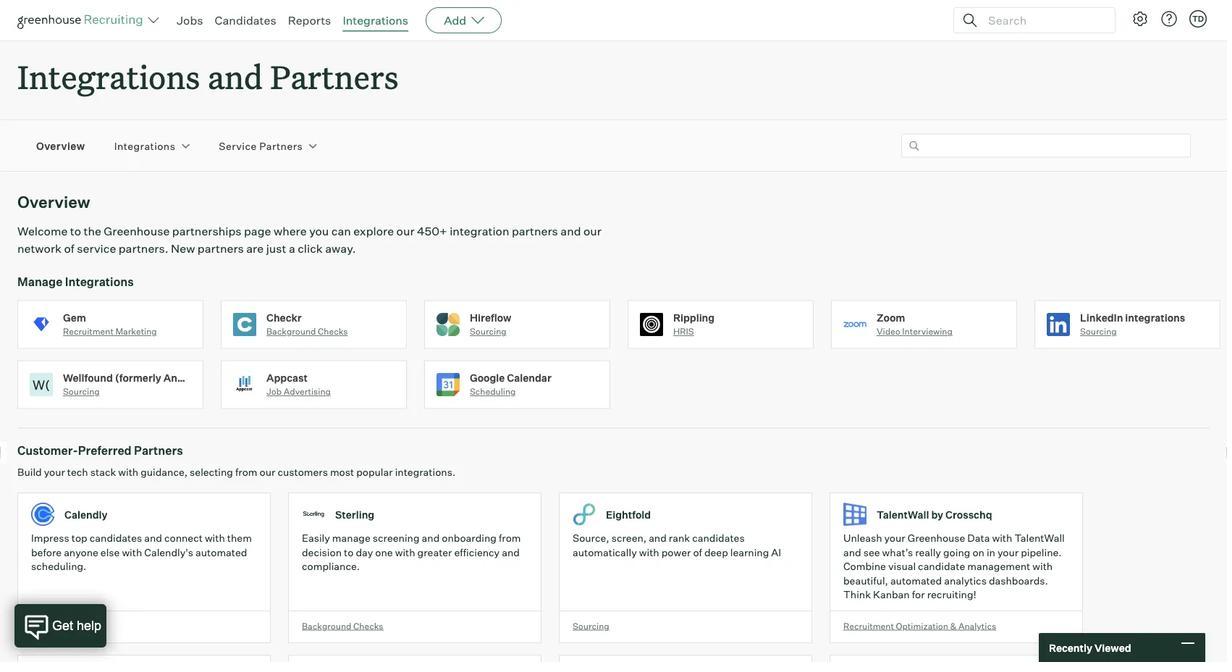 Task type: vqa. For each thing, say whether or not it's contained in the screenshot.
first 12:43 from the top of the page
no



Task type: describe. For each thing, give the bounding box(es) containing it.
and inside 'unleash your greenhouse data with talentwall and see what's really going on in your pipeline. combine visual candidate management with beautiful, automated analytics dashboards. think kanban for recruiting!'
[[844, 546, 862, 559]]

1 vertical spatial scheduling
[[31, 621, 77, 631]]

recently viewed
[[1050, 641, 1132, 654]]

0 vertical spatial integrations link
[[343, 13, 409, 28]]

unleash
[[844, 532, 883, 544]]

click
[[298, 241, 323, 256]]

partners for integrations and partners
[[270, 55, 399, 98]]

and inside welcome to the greenhouse partnerships page where you can explore our 450+ integration partners and our network of service partners. new partners are just a click away.
[[561, 224, 581, 238]]

customer-
[[17, 443, 78, 458]]

greater
[[418, 546, 452, 559]]

pipeline.
[[1021, 546, 1062, 559]]

gem recruitment marketing
[[63, 311, 157, 337]]

data
[[968, 532, 990, 544]]

service partners
[[219, 139, 303, 152]]

sourcing inside linkedin integrations sourcing
[[1081, 326, 1117, 337]]

impress top candidates and connect with them before anyone else with calendly's automated scheduling.
[[31, 532, 252, 573]]

dashboards.
[[989, 574, 1049, 587]]

job
[[267, 386, 282, 397]]

integrations
[[1126, 311, 1186, 324]]

hireflow sourcing
[[470, 311, 512, 337]]

manage integrations
[[17, 274, 134, 289]]

network
[[17, 241, 62, 256]]

rippling hris
[[674, 311, 715, 337]]

with up in
[[993, 532, 1013, 544]]

welcome
[[17, 224, 68, 238]]

day
[[356, 546, 373, 559]]

customers
[[278, 466, 328, 479]]

with down pipeline.
[[1033, 560, 1053, 573]]

automated inside impress top candidates and connect with them before anyone else with calendly's automated scheduling.
[[196, 546, 247, 559]]

0 vertical spatial overview
[[36, 139, 85, 152]]

can
[[332, 224, 351, 238]]

a
[[289, 241, 295, 256]]

guidance,
[[141, 466, 188, 479]]

them
[[227, 532, 252, 544]]

build
[[17, 466, 42, 479]]

0 horizontal spatial talentwall
[[877, 508, 930, 521]]

talentwall inside 'unleash your greenhouse data with talentwall and see what's really going on in your pipeline. combine visual candidate management with beautiful, automated analytics dashboards. think kanban for recruiting!'
[[1015, 532, 1065, 544]]

stack
[[90, 466, 116, 479]]

0 horizontal spatial our
[[260, 466, 276, 479]]

deep
[[705, 546, 728, 559]]

rank
[[669, 532, 690, 544]]

with inside easily manage screening and onboarding from decision to day one with greater efficiency and compliance.
[[395, 546, 415, 559]]

in
[[987, 546, 996, 559]]

checks inside checkr background checks
[[318, 326, 348, 337]]

w(
[[33, 377, 50, 393]]

recruitment optimization & analytics
[[844, 621, 997, 631]]

one
[[375, 546, 393, 559]]

automated inside 'unleash your greenhouse data with talentwall and see what's really going on in your pipeline. combine visual candidate management with beautiful, automated analytics dashboards. think kanban for recruiting!'
[[891, 574, 942, 587]]

appcast job advertising
[[267, 371, 331, 397]]

reports link
[[288, 13, 331, 28]]

hireflow
[[470, 311, 512, 324]]

top
[[72, 532, 87, 544]]

google
[[470, 371, 505, 384]]

partners.
[[119, 241, 168, 256]]

decision
[[302, 546, 342, 559]]

kanban
[[874, 588, 910, 601]]

partners inside the service partners link
[[259, 139, 303, 152]]

think
[[844, 588, 871, 601]]

hris
[[674, 326, 694, 337]]

screen,
[[612, 532, 647, 544]]

linkedin integrations sourcing
[[1081, 311, 1186, 337]]

sourcing inside wellfound (formerly angellist talent) sourcing
[[63, 386, 100, 397]]

interviewing
[[903, 326, 953, 337]]

eightfold
[[606, 508, 651, 521]]

wellfound
[[63, 371, 113, 384]]

source,
[[573, 532, 610, 544]]

add
[[444, 13, 467, 28]]

2 vertical spatial your
[[998, 546, 1019, 559]]

greenhouse recruiting image
[[17, 12, 148, 29]]

service
[[219, 139, 257, 152]]

where
[[274, 224, 307, 238]]

calendar
[[507, 371, 552, 384]]

sourcing inside hireflow sourcing
[[470, 326, 507, 337]]

preferred
[[78, 443, 132, 458]]

jobs link
[[177, 13, 203, 28]]

are
[[246, 241, 264, 256]]

google calendar scheduling
[[470, 371, 552, 397]]

crosschq
[[946, 508, 993, 521]]

analytics
[[959, 621, 997, 631]]

td button
[[1187, 7, 1210, 30]]

welcome to the greenhouse partnerships page where you can explore our 450+ integration partners and our network of service partners. new partners are just a click away.
[[17, 224, 602, 256]]

integrations.
[[395, 466, 456, 479]]

wellfound (formerly angellist talent) sourcing
[[63, 371, 249, 397]]

candidate
[[918, 560, 966, 573]]

by
[[932, 508, 944, 521]]

your for unleash
[[885, 532, 906, 544]]

management
[[968, 560, 1031, 573]]

zoom
[[877, 311, 906, 324]]

onboarding
[[442, 532, 497, 544]]

with right else
[[122, 546, 142, 559]]

angellist
[[163, 371, 211, 384]]

jobs
[[177, 13, 203, 28]]

background inside checkr background checks
[[267, 326, 316, 337]]

manage
[[332, 532, 371, 544]]

greenhouse inside welcome to the greenhouse partnerships page where you can explore our 450+ integration partners and our network of service partners. new partners are just a click away.
[[104, 224, 170, 238]]

td button
[[1190, 10, 1207, 28]]

rippling
[[674, 311, 715, 324]]



Task type: locate. For each thing, give the bounding box(es) containing it.
partners down reports
[[270, 55, 399, 98]]

automated
[[196, 546, 247, 559], [891, 574, 942, 587]]

0 vertical spatial scheduling
[[470, 386, 516, 397]]

1 horizontal spatial integrations link
[[343, 13, 409, 28]]

talentwall up pipeline.
[[1015, 532, 1065, 544]]

0 vertical spatial talentwall
[[877, 508, 930, 521]]

of inside source, screen, and rank candidates automatically with power of deep learning ai
[[693, 546, 702, 559]]

automatically
[[573, 546, 637, 559]]

selecting
[[190, 466, 233, 479]]

greenhouse up really
[[908, 532, 966, 544]]

0 horizontal spatial your
[[44, 466, 65, 479]]

greenhouse
[[104, 224, 170, 238], [908, 532, 966, 544]]

Search text field
[[985, 10, 1102, 31]]

0 vertical spatial to
[[70, 224, 81, 238]]

partners right service
[[259, 139, 303, 152]]

0 vertical spatial background
[[267, 326, 316, 337]]

your up what's
[[885, 532, 906, 544]]

(formerly
[[115, 371, 161, 384]]

0 vertical spatial from
[[235, 466, 258, 479]]

to inside easily manage screening and onboarding from decision to day one with greater efficiency and compliance.
[[344, 546, 354, 559]]

0 horizontal spatial candidates
[[90, 532, 142, 544]]

1 vertical spatial overview
[[17, 192, 90, 212]]

compliance.
[[302, 560, 360, 573]]

just
[[266, 241, 286, 256]]

analytics
[[945, 574, 987, 587]]

0 horizontal spatial from
[[235, 466, 258, 479]]

build your tech stack with guidance, selecting from our customers most popular integrations.
[[17, 466, 456, 479]]

1 horizontal spatial greenhouse
[[908, 532, 966, 544]]

recruitment down think
[[844, 621, 894, 631]]

your down customer-
[[44, 466, 65, 479]]

0 vertical spatial partners
[[270, 55, 399, 98]]

connect
[[164, 532, 203, 544]]

1 horizontal spatial candidates
[[693, 532, 745, 544]]

background down checkr
[[267, 326, 316, 337]]

add button
[[426, 7, 502, 33]]

talentwall left by
[[877, 508, 930, 521]]

before
[[31, 546, 62, 559]]

gem
[[63, 311, 86, 324]]

2 horizontal spatial our
[[584, 224, 602, 238]]

2 horizontal spatial your
[[998, 546, 1019, 559]]

1 horizontal spatial to
[[344, 546, 354, 559]]

appcast
[[267, 371, 308, 384]]

1 vertical spatial greenhouse
[[908, 532, 966, 544]]

with right stack
[[118, 466, 138, 479]]

with left the them
[[205, 532, 225, 544]]

1 vertical spatial recruitment
[[844, 621, 894, 631]]

partnerships
[[172, 224, 242, 238]]

from up efficiency
[[499, 532, 521, 544]]

with down screening
[[395, 546, 415, 559]]

recruitment down gem on the top left of page
[[63, 326, 114, 337]]

1 candidates from the left
[[90, 532, 142, 544]]

1 vertical spatial automated
[[891, 574, 942, 587]]

for
[[912, 588, 925, 601]]

really
[[916, 546, 942, 559]]

checks up appcast job advertising
[[318, 326, 348, 337]]

overview
[[36, 139, 85, 152], [17, 192, 90, 212]]

0 horizontal spatial partners
[[198, 241, 244, 256]]

1 vertical spatial checks
[[354, 621, 384, 631]]

you
[[309, 224, 329, 238]]

0 horizontal spatial greenhouse
[[104, 224, 170, 238]]

configure image
[[1132, 10, 1149, 28]]

linkedin
[[1081, 311, 1124, 324]]

of inside welcome to the greenhouse partnerships page where you can explore our 450+ integration partners and our network of service partners. new partners are just a click away.
[[64, 241, 74, 256]]

anyone
[[64, 546, 98, 559]]

1 horizontal spatial partners
[[512, 224, 558, 238]]

0 vertical spatial of
[[64, 241, 74, 256]]

efficiency
[[455, 546, 500, 559]]

candidates
[[215, 13, 276, 28]]

2 vertical spatial partners
[[134, 443, 183, 458]]

scheduling inside google calendar scheduling
[[470, 386, 516, 397]]

0 horizontal spatial integrations link
[[114, 139, 176, 153]]

your
[[44, 466, 65, 479], [885, 532, 906, 544], [998, 546, 1019, 559]]

your for build
[[44, 466, 65, 479]]

on
[[973, 546, 985, 559]]

to inside welcome to the greenhouse partnerships page where you can explore our 450+ integration partners and our network of service partners. new partners are just a click away.
[[70, 224, 81, 238]]

1 horizontal spatial from
[[499, 532, 521, 544]]

partners down partnerships
[[198, 241, 244, 256]]

0 horizontal spatial to
[[70, 224, 81, 238]]

&
[[951, 621, 957, 631]]

visual
[[889, 560, 916, 573]]

beautiful,
[[844, 574, 889, 587]]

0 vertical spatial checks
[[318, 326, 348, 337]]

greenhouse inside 'unleash your greenhouse data with talentwall and see what's really going on in your pipeline. combine visual candidate management with beautiful, automated analytics dashboards. think kanban for recruiting!'
[[908, 532, 966, 544]]

from right selecting
[[235, 466, 258, 479]]

to left the
[[70, 224, 81, 238]]

scheduling
[[470, 386, 516, 397], [31, 621, 77, 631]]

automated up for
[[891, 574, 942, 587]]

candidates up deep
[[693, 532, 745, 544]]

0 horizontal spatial of
[[64, 241, 74, 256]]

calendly's
[[144, 546, 193, 559]]

combine
[[844, 560, 886, 573]]

recruiting!
[[928, 588, 977, 601]]

partners up guidance,
[[134, 443, 183, 458]]

learning
[[731, 546, 769, 559]]

automated down the them
[[196, 546, 247, 559]]

partners for customer-preferred partners
[[134, 443, 183, 458]]

partners right integration on the top left of page
[[512, 224, 558, 238]]

with down screen,
[[639, 546, 660, 559]]

1 horizontal spatial our
[[397, 224, 415, 238]]

0 vertical spatial greenhouse
[[104, 224, 170, 238]]

candidates inside impress top candidates and connect with them before anyone else with calendly's automated scheduling.
[[90, 532, 142, 544]]

to down the manage
[[344, 546, 354, 559]]

1 horizontal spatial scheduling
[[470, 386, 516, 397]]

2 candidates from the left
[[693, 532, 745, 544]]

1 horizontal spatial recruitment
[[844, 621, 894, 631]]

0 horizontal spatial recruitment
[[63, 326, 114, 337]]

video
[[877, 326, 901, 337]]

and
[[208, 55, 263, 98], [561, 224, 581, 238], [144, 532, 162, 544], [422, 532, 440, 544], [649, 532, 667, 544], [502, 546, 520, 559], [844, 546, 862, 559]]

recently
[[1050, 641, 1093, 654]]

recruitment inside gem recruitment marketing
[[63, 326, 114, 337]]

integration
[[450, 224, 510, 238]]

unleash your greenhouse data with talentwall and see what's really going on in your pipeline. combine visual candidate management with beautiful, automated analytics dashboards. think kanban for recruiting!
[[844, 532, 1065, 601]]

1 vertical spatial your
[[885, 532, 906, 544]]

talent)
[[213, 371, 249, 384]]

candidates up else
[[90, 532, 142, 544]]

easily manage screening and onboarding from decision to day one with greater efficiency and compliance.
[[302, 532, 521, 573]]

of left service
[[64, 241, 74, 256]]

checkr
[[267, 311, 302, 324]]

optimization
[[896, 621, 949, 631]]

1 vertical spatial to
[[344, 546, 354, 559]]

with inside source, screen, and rank candidates automatically with power of deep learning ai
[[639, 546, 660, 559]]

None text field
[[902, 134, 1191, 158]]

calendly
[[64, 508, 108, 521]]

checks down compliance.
[[354, 621, 384, 631]]

greenhouse up the partners.
[[104, 224, 170, 238]]

td
[[1193, 14, 1205, 24]]

background down compliance.
[[302, 621, 352, 631]]

scheduling down google
[[470, 386, 516, 397]]

1 horizontal spatial of
[[693, 546, 702, 559]]

0 vertical spatial your
[[44, 466, 65, 479]]

0 vertical spatial partners
[[512, 224, 558, 238]]

ai
[[772, 546, 782, 559]]

integrations and partners
[[17, 55, 399, 98]]

0 vertical spatial automated
[[196, 546, 247, 559]]

scheduling down scheduling.
[[31, 621, 77, 631]]

page
[[244, 224, 271, 238]]

talentwall by crosschq
[[877, 508, 993, 521]]

checkr background checks
[[267, 311, 348, 337]]

viewed
[[1095, 641, 1132, 654]]

your up management
[[998, 546, 1019, 559]]

from inside easily manage screening and onboarding from decision to day one with greater efficiency and compliance.
[[499, 532, 521, 544]]

away.
[[325, 241, 356, 256]]

background checks
[[302, 621, 384, 631]]

1 horizontal spatial your
[[885, 532, 906, 544]]

1 vertical spatial partners
[[259, 139, 303, 152]]

of left deep
[[693, 546, 702, 559]]

1 horizontal spatial checks
[[354, 621, 384, 631]]

0 horizontal spatial automated
[[196, 546, 247, 559]]

screening
[[373, 532, 420, 544]]

going
[[944, 546, 971, 559]]

candidates inside source, screen, and rank candidates automatically with power of deep learning ai
[[693, 532, 745, 544]]

service partners link
[[219, 139, 303, 153]]

what's
[[883, 546, 913, 559]]

1 vertical spatial background
[[302, 621, 352, 631]]

1 horizontal spatial automated
[[891, 574, 942, 587]]

0 horizontal spatial checks
[[318, 326, 348, 337]]

1 horizontal spatial talentwall
[[1015, 532, 1065, 544]]

candidates link
[[215, 13, 276, 28]]

and inside source, screen, and rank candidates automatically with power of deep learning ai
[[649, 532, 667, 544]]

1 vertical spatial of
[[693, 546, 702, 559]]

1 vertical spatial partners
[[198, 241, 244, 256]]

customer-preferred partners
[[17, 443, 183, 458]]

0 horizontal spatial scheduling
[[31, 621, 77, 631]]

450+
[[417, 224, 447, 238]]

0 vertical spatial recruitment
[[63, 326, 114, 337]]

source, screen, and rank candidates automatically with power of deep learning ai
[[573, 532, 782, 559]]

1 vertical spatial integrations link
[[114, 139, 176, 153]]

and inside impress top candidates and connect with them before anyone else with calendly's automated scheduling.
[[144, 532, 162, 544]]

from
[[235, 466, 258, 479], [499, 532, 521, 544]]

1 vertical spatial talentwall
[[1015, 532, 1065, 544]]

talentwall
[[877, 508, 930, 521], [1015, 532, 1065, 544]]

candidates
[[90, 532, 142, 544], [693, 532, 745, 544]]

1 vertical spatial from
[[499, 532, 521, 544]]

see
[[864, 546, 880, 559]]

integrations link
[[343, 13, 409, 28], [114, 139, 176, 153]]



